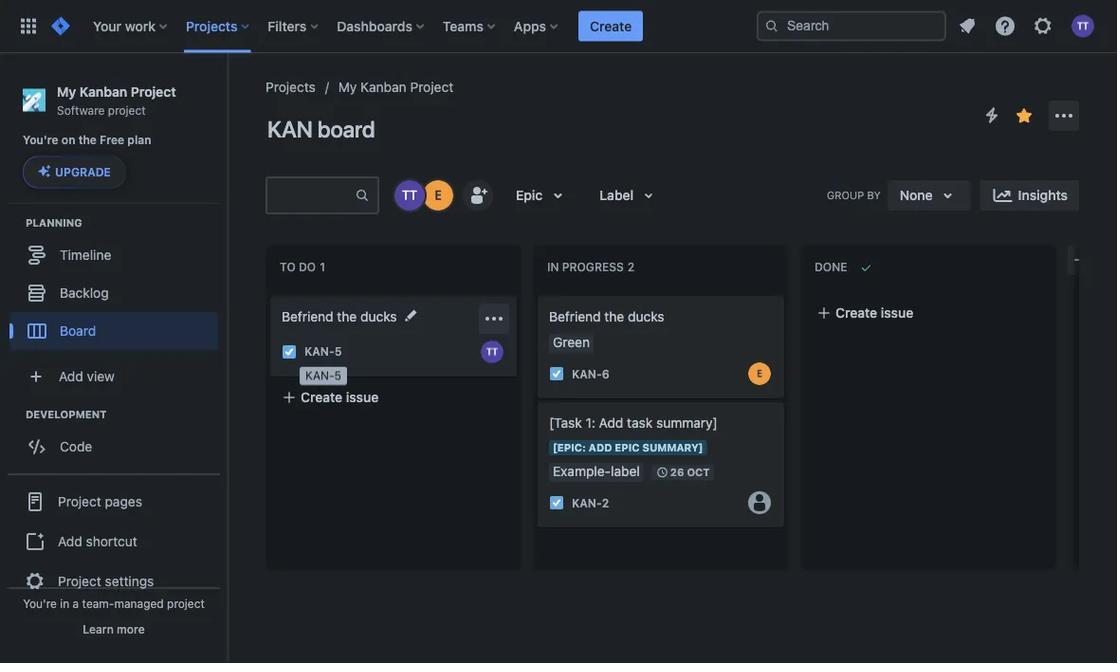 Task type: vqa. For each thing, say whether or not it's contained in the screenshot.
the Starred button at the top of page
no



Task type: locate. For each thing, give the bounding box(es) containing it.
create issue down done
[[836, 305, 914, 321]]

you're
[[23, 134, 59, 147], [23, 597, 57, 610]]

kan- up 1:
[[572, 367, 602, 380]]

add
[[59, 368, 83, 384], [599, 415, 624, 431], [58, 533, 82, 549]]

1 vertical spatial you're
[[23, 597, 57, 610]]

kan-6
[[572, 367, 610, 380]]

0 horizontal spatial create issue button
[[270, 380, 517, 414]]

none
[[900, 187, 933, 203]]

2 you're from the top
[[23, 597, 57, 610]]

pages
[[105, 493, 142, 509]]

managed
[[114, 597, 164, 610]]

the up "kan-5" link
[[337, 309, 357, 325]]

more
[[117, 623, 145, 636]]

befriend
[[282, 309, 334, 325], [549, 309, 601, 325]]

1 horizontal spatial task image
[[549, 366, 565, 381]]

befriend up "kan-5" link
[[282, 309, 334, 325]]

appswitcher icon image
[[17, 15, 40, 37]]

2 vertical spatial create
[[301, 389, 343, 405]]

0 vertical spatial add
[[59, 368, 83, 384]]

1 horizontal spatial befriend the ducks
[[549, 309, 665, 325]]

add for add view
[[59, 368, 83, 384]]

development
[[26, 408, 107, 420]]

task image
[[282, 344, 297, 359], [549, 366, 565, 381]]

plan
[[127, 134, 151, 147]]

projects up sidebar navigation image
[[186, 18, 238, 34]]

project inside my kanban project link
[[410, 79, 454, 95]]

star kan board image
[[1013, 104, 1036, 127]]

0 horizontal spatial task image
[[282, 344, 297, 359]]

1 vertical spatial projects
[[266, 79, 316, 95]]

jira software image
[[49, 15, 72, 37], [49, 15, 72, 37]]

planning group
[[9, 215, 227, 355]]

5 up kan-5 tooltip
[[335, 345, 342, 358]]

notifications image
[[957, 15, 979, 37]]

kanban up board
[[361, 79, 407, 95]]

in progress
[[548, 261, 624, 274]]

1 you're from the top
[[23, 134, 59, 147]]

teams button
[[437, 11, 503, 41]]

0 horizontal spatial kanban
[[79, 84, 127, 99]]

add for add shortcut
[[58, 533, 82, 549]]

1 vertical spatial task image
[[549, 366, 565, 381]]

kanban for my kanban project
[[361, 79, 407, 95]]

ducks down in progress element
[[628, 309, 665, 325]]

1 vertical spatial create issue
[[301, 389, 379, 405]]

code
[[60, 438, 92, 454]]

0 horizontal spatial befriend
[[282, 309, 334, 325]]

[task 1: add task summary]
[[549, 415, 718, 431]]

1 befriend the ducks from the left
[[282, 309, 397, 325]]

create down kan-5 tooltip
[[301, 389, 343, 405]]

2
[[602, 496, 609, 510]]

kan- up kan-5 tooltip
[[305, 345, 335, 358]]

projects inside 'projects' dropdown button
[[186, 18, 238, 34]]

Search this board text field
[[268, 178, 355, 213]]

project down teams in the left of the page
[[410, 79, 454, 95]]

project
[[410, 79, 454, 95], [131, 84, 176, 99], [58, 493, 101, 509], [58, 573, 101, 589]]

you're in a team-managed project
[[23, 597, 205, 610]]

kanban up software
[[79, 84, 127, 99]]

done
[[815, 261, 848, 274]]

1 vertical spatial kan-5
[[306, 369, 342, 383]]

software
[[57, 103, 105, 117]]

0 horizontal spatial ducks
[[361, 309, 397, 325]]

1 vertical spatial issue
[[346, 389, 379, 405]]

2 horizontal spatial create
[[836, 305, 878, 321]]

0 horizontal spatial the
[[78, 134, 97, 147]]

0 vertical spatial issue
[[881, 305, 914, 321]]

to do
[[280, 261, 316, 274]]

befriend down create issue image
[[549, 309, 601, 325]]

5 inside tooltip
[[335, 369, 342, 383]]

1 vertical spatial add
[[599, 415, 624, 431]]

project inside my kanban project software project
[[131, 84, 176, 99]]

project up plan
[[108, 103, 146, 117]]

insights button
[[981, 180, 1080, 211]]

1 horizontal spatial projects
[[266, 79, 316, 95]]

kan-5 down "kan-5" link
[[306, 369, 342, 383]]

kan- right task icon
[[572, 496, 602, 510]]

none button
[[889, 180, 971, 211]]

project settings link
[[8, 560, 220, 602]]

1 horizontal spatial kanban
[[361, 79, 407, 95]]

projects for 'projects' dropdown button
[[186, 18, 238, 34]]

kan-5 inside tooltip
[[306, 369, 342, 383]]

project
[[108, 103, 146, 117], [167, 597, 205, 610]]

my
[[339, 79, 357, 95], [57, 84, 76, 99]]

0 vertical spatial create issue
[[836, 305, 914, 321]]

1 horizontal spatial my
[[339, 79, 357, 95]]

1 vertical spatial create
[[836, 305, 878, 321]]

1 horizontal spatial issue
[[881, 305, 914, 321]]

0 vertical spatial create issue button
[[806, 296, 1052, 330]]

5 down "kan-5" link
[[335, 369, 342, 383]]

2 horizontal spatial the
[[605, 309, 625, 325]]

26 october 2023 image
[[655, 465, 671, 480]]

project right managed at bottom
[[167, 597, 205, 610]]

my kanban project
[[339, 79, 454, 95]]

0 horizontal spatial issue
[[346, 389, 379, 405]]

learn more
[[83, 623, 145, 636]]

dashboards
[[337, 18, 413, 34]]

2 befriend from the left
[[549, 309, 601, 325]]

development group
[[9, 406, 227, 471]]

project up a
[[58, 573, 101, 589]]

create issue down kan-5 tooltip
[[301, 389, 379, 405]]

1 5 from the top
[[335, 345, 342, 358]]

projects
[[186, 18, 238, 34], [266, 79, 316, 95]]

oct
[[687, 466, 710, 479]]

ducks
[[361, 309, 397, 325], [628, 309, 665, 325]]

kan-5 up kan-5 tooltip
[[305, 345, 342, 358]]

project up the 'add shortcut'
[[58, 493, 101, 509]]

task image left kan-6 link
[[549, 366, 565, 381]]

create
[[590, 18, 632, 34], [836, 305, 878, 321], [301, 389, 343, 405]]

create issue button
[[806, 296, 1052, 330], [270, 380, 517, 414]]

1 vertical spatial create issue button
[[270, 380, 517, 414]]

your
[[93, 18, 122, 34]]

you're left on
[[23, 134, 59, 147]]

add left view on the bottom of the page
[[59, 368, 83, 384]]

upgrade button
[[24, 157, 125, 187]]

1 vertical spatial project
[[167, 597, 205, 610]]

create right apps dropdown button
[[590, 18, 632, 34]]

befriend the ducks
[[282, 309, 397, 325], [549, 309, 665, 325]]

0 horizontal spatial project
[[108, 103, 146, 117]]

on
[[62, 134, 75, 147]]

0 horizontal spatial projects
[[186, 18, 238, 34]]

kan-
[[305, 345, 335, 358], [572, 367, 602, 380], [306, 369, 335, 383], [572, 496, 602, 510]]

add left "shortcut"
[[58, 533, 82, 549]]

my kanban project link
[[339, 76, 454, 99]]

project pages link
[[8, 480, 220, 522]]

create for left create issue button
[[301, 389, 343, 405]]

you're on the free plan
[[23, 134, 151, 147]]

more image
[[1053, 104, 1076, 127]]

by
[[868, 189, 881, 201]]

group containing project pages
[[8, 473, 220, 608]]

2 vertical spatial add
[[58, 533, 82, 549]]

1 horizontal spatial befriend
[[549, 309, 601, 325]]

view
[[87, 368, 115, 384]]

create issue
[[836, 305, 914, 321], [301, 389, 379, 405]]

banner
[[0, 0, 1118, 53]]

1 horizontal spatial create
[[590, 18, 632, 34]]

group by
[[827, 189, 881, 201]]

create button
[[579, 11, 644, 41]]

the down in progress element
[[605, 309, 625, 325]]

backlog link
[[9, 274, 218, 312]]

task image
[[549, 495, 565, 511]]

1 horizontal spatial ducks
[[628, 309, 665, 325]]

task image left "kan-5" link
[[282, 344, 297, 359]]

project inside project settings "link"
[[58, 573, 101, 589]]

0 vertical spatial you're
[[23, 134, 59, 147]]

project pages
[[58, 493, 142, 509]]

1 horizontal spatial create issue
[[836, 305, 914, 321]]

1 vertical spatial 5
[[335, 369, 342, 383]]

1 horizontal spatial the
[[337, 309, 357, 325]]

0 vertical spatial projects
[[186, 18, 238, 34]]

2 befriend the ducks from the left
[[549, 309, 665, 325]]

create for rightmost create issue button
[[836, 305, 878, 321]]

do
[[299, 261, 316, 274]]

create issue for rightmost create issue button
[[836, 305, 914, 321]]

the
[[78, 134, 97, 147], [337, 309, 357, 325], [605, 309, 625, 325]]

projects up kan at the top left
[[266, 79, 316, 95]]

5
[[335, 345, 342, 358], [335, 369, 342, 383]]

my for my kanban project
[[339, 79, 357, 95]]

kan- down "kan-5" link
[[306, 369, 335, 383]]

epic button
[[505, 180, 581, 211]]

epic
[[516, 187, 543, 203]]

your work
[[93, 18, 156, 34]]

0 vertical spatial create
[[590, 18, 632, 34]]

befriend the ducks up "kan-5" link
[[282, 309, 397, 325]]

0 vertical spatial 5
[[335, 345, 342, 358]]

kanban inside my kanban project software project
[[79, 84, 127, 99]]

ducks left edit summary image
[[361, 309, 397, 325]]

my inside my kanban project software project
[[57, 84, 76, 99]]

0 horizontal spatial create
[[301, 389, 343, 405]]

0 vertical spatial project
[[108, 103, 146, 117]]

you're left the in
[[23, 597, 57, 610]]

my up software
[[57, 84, 76, 99]]

my up board
[[339, 79, 357, 95]]

group
[[8, 473, 220, 608]]

add inside add shortcut button
[[58, 533, 82, 549]]

label
[[600, 187, 634, 203]]

project up plan
[[131, 84, 176, 99]]

edit summary image
[[399, 303, 422, 326]]

0 vertical spatial task image
[[282, 344, 297, 359]]

0 horizontal spatial my
[[57, 84, 76, 99]]

kan-2 link
[[572, 495, 609, 511]]

0 horizontal spatial create issue
[[301, 389, 379, 405]]

the right on
[[78, 134, 97, 147]]

0 horizontal spatial befriend the ducks
[[282, 309, 397, 325]]

eloisefrancis23 image
[[423, 180, 454, 211]]

settings
[[105, 573, 154, 589]]

create down done
[[836, 305, 878, 321]]

befriend the ducks down in progress element
[[549, 309, 665, 325]]

2 5 from the top
[[335, 369, 342, 383]]

issue
[[881, 305, 914, 321], [346, 389, 379, 405]]

1 horizontal spatial project
[[167, 597, 205, 610]]

add inside 'add view' popup button
[[59, 368, 83, 384]]

team-
[[82, 597, 114, 610]]

[task
[[549, 415, 582, 431]]

kanban
[[361, 79, 407, 95], [79, 84, 127, 99]]

your work button
[[87, 11, 175, 41]]

in
[[60, 597, 70, 610]]

add right 1:
[[599, 415, 624, 431]]



Task type: describe. For each thing, give the bounding box(es) containing it.
board
[[318, 116, 375, 142]]

shortcut
[[86, 533, 137, 549]]

add people image
[[467, 184, 490, 207]]

assignee: terry turtle image
[[481, 340, 504, 363]]

progress
[[562, 261, 624, 274]]

sidebar navigation image
[[207, 76, 249, 114]]

timeline
[[60, 247, 111, 262]]

1 ducks from the left
[[361, 309, 397, 325]]

timeline link
[[9, 236, 218, 274]]

kan- for kan-6
[[572, 367, 602, 380]]

upgrade
[[55, 165, 111, 179]]

in
[[548, 261, 559, 274]]

label button
[[589, 180, 672, 211]]

add view button
[[11, 357, 216, 395]]

you're for you're on the free plan
[[23, 134, 59, 147]]

create issue image
[[259, 283, 282, 306]]

insights
[[1019, 187, 1068, 203]]

task
[[627, 415, 653, 431]]

learn more button
[[83, 622, 145, 637]]

1:
[[586, 415, 596, 431]]

projects link
[[266, 76, 316, 99]]

terry turtle image
[[395, 180, 425, 211]]

0 vertical spatial kan-5
[[305, 345, 342, 358]]

2 ducks from the left
[[628, 309, 665, 325]]

insights image
[[992, 184, 1015, 207]]

planning image
[[3, 211, 26, 234]]

kan- for kan-2
[[572, 496, 602, 510]]

banner containing your work
[[0, 0, 1118, 53]]

1 befriend from the left
[[282, 309, 334, 325]]

you're for you're in a team-managed project
[[23, 597, 57, 610]]

issue for left create issue button
[[346, 389, 379, 405]]

my kanban project software project
[[57, 84, 176, 117]]

development image
[[3, 403, 26, 425]]

a
[[73, 597, 79, 610]]

kan-5 link
[[305, 344, 342, 360]]

more actions for kan-5 befriend the ducks image
[[483, 307, 506, 330]]

kan board
[[268, 116, 375, 142]]

Search field
[[757, 11, 947, 41]]

automations menu button icon image
[[981, 104, 1004, 127]]

assignee: eloisefrancis23 image
[[749, 362, 771, 385]]

create inside button
[[590, 18, 632, 34]]

6
[[602, 367, 610, 380]]

projects button
[[180, 11, 257, 41]]

group
[[827, 189, 865, 201]]

1 horizontal spatial create issue button
[[806, 296, 1052, 330]]

dashboards button
[[331, 11, 432, 41]]

settings image
[[1032, 15, 1055, 37]]

project settings
[[58, 573, 154, 589]]

to do element
[[280, 261, 329, 274]]

work
[[125, 18, 156, 34]]

create issue image
[[527, 283, 549, 306]]

planning
[[26, 216, 82, 229]]

kanban for my kanban project software project
[[79, 84, 127, 99]]

task image for kan-5
[[282, 344, 297, 359]]

learn
[[83, 623, 114, 636]]

in progress element
[[548, 261, 639, 274]]

apps button
[[509, 11, 566, 41]]

board link
[[9, 312, 218, 350]]

project inside project pages link
[[58, 493, 101, 509]]

filters button
[[262, 11, 326, 41]]

help image
[[994, 15, 1017, 37]]

add shortcut
[[58, 533, 137, 549]]

kan
[[268, 116, 313, 142]]

to
[[280, 261, 296, 274]]

board
[[60, 323, 96, 338]]

kan-5 tooltip
[[300, 367, 347, 386]]

kan-2
[[572, 496, 609, 510]]

teams
[[443, 18, 484, 34]]

projects for projects link
[[266, 79, 316, 95]]

kan- for kan-5
[[305, 345, 335, 358]]

code link
[[9, 427, 218, 465]]

add shortcut button
[[8, 522, 220, 560]]

filters
[[268, 18, 307, 34]]

26
[[671, 466, 685, 479]]

your profile and settings image
[[1072, 15, 1095, 37]]

issue for rightmost create issue button
[[881, 305, 914, 321]]

apps
[[514, 18, 547, 34]]

summary]
[[657, 415, 718, 431]]

free
[[100, 134, 124, 147]]

search image
[[765, 19, 780, 34]]

26 october 2023 image
[[655, 465, 671, 480]]

my for my kanban project software project
[[57, 84, 76, 99]]

create column image
[[1072, 249, 1095, 271]]

create issue for left create issue button
[[301, 389, 379, 405]]

add view
[[59, 368, 115, 384]]

kan- inside tooltip
[[306, 369, 335, 383]]

unassigned image
[[749, 492, 771, 514]]

project inside my kanban project software project
[[108, 103, 146, 117]]

task image for kan-6
[[549, 366, 565, 381]]

kan-6 link
[[572, 366, 610, 382]]

primary element
[[11, 0, 757, 53]]

backlog
[[60, 285, 109, 300]]

26 oct
[[671, 466, 710, 479]]



